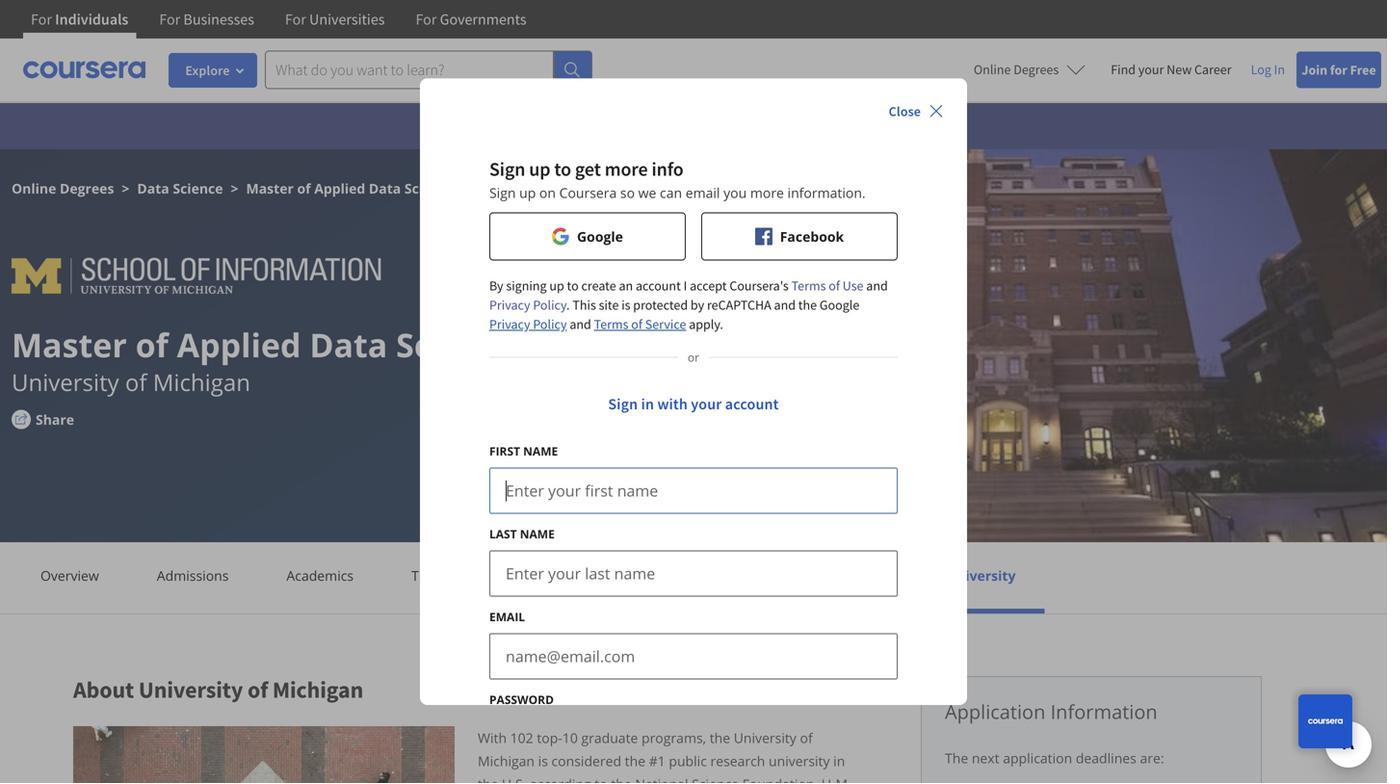 Task type: describe. For each thing, give the bounding box(es) containing it.
foundation.
[[743, 775, 818, 784]]

for for governments
[[416, 10, 437, 29]]

or
[[688, 349, 700, 365]]

with
[[658, 394, 688, 414]]

2 horizontal spatial about
[[876, 567, 917, 585]]

admissions
[[157, 567, 229, 585]]

0 vertical spatial more
[[605, 157, 648, 181]]

applied inside master of applied data science university of michigan
[[177, 322, 301, 367]]

admissions link
[[151, 567, 235, 585]]

university
[[769, 752, 830, 771]]

first name
[[490, 443, 558, 459]]

academics
[[287, 567, 354, 585]]

1 vertical spatial up
[[520, 183, 536, 202]]

signing
[[506, 277, 547, 294]]

university inside master of applied data science university of michigan
[[12, 367, 119, 398]]

tuition
[[412, 567, 455, 585]]

create
[[582, 277, 617, 294]]

the next application deadlines are:
[[945, 749, 1165, 768]]

you
[[724, 183, 747, 202]]

data for applied
[[310, 322, 388, 367]]

account inside button
[[726, 394, 779, 414]]

email
[[686, 183, 720, 202]]

for governments
[[416, 10, 527, 29]]

public
[[669, 752, 707, 771]]

according
[[530, 775, 591, 784]]

degrees
[[60, 179, 114, 198]]

online degrees link
[[12, 179, 114, 198]]

info
[[652, 157, 684, 181]]

governments
[[440, 10, 527, 29]]

10
[[563, 729, 578, 747]]

102
[[511, 729, 534, 747]]

1 privacy from the top
[[490, 296, 531, 314]]

overview
[[40, 567, 99, 585]]

.
[[567, 296, 570, 314]]

sign up to get more info sign up on coursera so we can email you more information.
[[490, 157, 866, 202]]

in
[[1275, 61, 1286, 78]]

academics link
[[281, 567, 360, 585]]

to inside 'sign up to get more info sign up on coursera so we can email you more information.'
[[555, 157, 572, 181]]

1 horizontal spatial and
[[774, 296, 796, 314]]

banner navigation
[[15, 0, 542, 39]]

Last Name text field
[[491, 552, 897, 596]]

1 horizontal spatial about
[[478, 179, 519, 198]]

protected
[[634, 296, 688, 314]]

tuition & financing
[[412, 567, 532, 585]]

with 102 top-10 graduate programs, the university of michigan is considered the #1 public research university in the u.s. according to the national science foundation. u
[[478, 729, 855, 784]]

1 vertical spatial about the university
[[876, 567, 1016, 585]]

for for universities
[[285, 10, 306, 29]]

share
[[36, 411, 74, 429]]

research
[[711, 752, 766, 771]]

terms of use link
[[792, 277, 864, 294]]

#1
[[649, 752, 666, 771]]

name for last name
[[520, 526, 555, 542]]

First Name text field
[[491, 469, 897, 513]]

2 > from the left
[[231, 179, 239, 198]]

university of michigan image
[[12, 248, 394, 294]]

share button
[[12, 410, 103, 430]]

by signing up to create an account i accept coursera's terms of use and privacy policy . this site is protected by recaptcha and the google privacy policy and terms of service apply.
[[490, 277, 888, 333]]

1 horizontal spatial applied
[[314, 179, 366, 198]]

get
[[575, 157, 601, 181]]

considered
[[552, 752, 622, 771]]

next
[[972, 749, 1000, 768]]

join for free
[[1302, 61, 1377, 79]]

for
[[1331, 61, 1348, 79]]

of inside with 102 top-10 graduate programs, the university of michigan is considered the #1 public research university in the u.s. according to the national science foundation. u
[[800, 729, 813, 747]]

in inside with 102 top-10 graduate programs, the university of michigan is considered the #1 public research university in the u.s. according to the national science foundation. u
[[834, 752, 846, 771]]

2 vertical spatial about
[[73, 676, 134, 705]]

close button
[[882, 94, 952, 128]]

top-
[[537, 729, 563, 747]]

recaptcha
[[707, 296, 772, 314]]

join for free link
[[1297, 52, 1382, 88]]

the inside by signing up to create an account i accept coursera's terms of use and privacy policy . this site is protected by recaptcha and the google privacy policy and terms of service apply.
[[799, 296, 817, 314]]

for for individuals
[[31, 10, 52, 29]]

businesses
[[184, 10, 254, 29]]

for universities
[[285, 10, 385, 29]]

first
[[490, 443, 520, 459]]

password
[[490, 692, 554, 708]]

coursera
[[560, 183, 617, 202]]

national
[[635, 775, 689, 784]]

up inside by signing up to create an account i accept coursera's terms of use and privacy policy . this site is protected by recaptcha and the google privacy policy and terms of service apply.
[[550, 277, 565, 294]]

is inside with 102 top-10 graduate programs, the university of michigan is considered the #1 public research university in the u.s. according to the national science foundation. u
[[538, 752, 548, 771]]

sign in with your account
[[609, 394, 779, 414]]

financing
[[472, 567, 532, 585]]

experience
[[643, 567, 712, 585]]

1 horizontal spatial michigan
[[273, 676, 364, 705]]

data science link
[[137, 179, 223, 198]]

free
[[1351, 61, 1377, 79]]

close
[[889, 102, 921, 120]]

u.s.
[[502, 775, 527, 784]]

use
[[843, 277, 864, 294]]

0 vertical spatial up
[[529, 157, 551, 181]]

1 privacy policy link from the top
[[490, 296, 567, 314]]

is inside by signing up to create an account i accept coursera's terms of use and privacy policy . this site is protected by recaptcha and the google privacy policy and terms of service apply.
[[622, 296, 631, 314]]

0 horizontal spatial about the university
[[478, 179, 618, 198]]

terms of service link
[[594, 315, 687, 333]]

michigan inside with 102 top-10 graduate programs, the university of michigan is considered the #1 public research university in the u.s. according to the national science foundation. u
[[478, 752, 535, 771]]

2 horizontal spatial and
[[867, 277, 888, 294]]

for individuals
[[31, 10, 128, 29]]

we
[[639, 183, 657, 202]]

science inside with 102 top-10 graduate programs, the university of michigan is considered the #1 public research university in the u.s. according to the national science foundation. u
[[692, 775, 739, 784]]

accept
[[690, 277, 727, 294]]



Task type: vqa. For each thing, say whether or not it's contained in the screenshot.
sas Image on the bottom
no



Task type: locate. For each thing, give the bounding box(es) containing it.
log in link
[[1242, 58, 1295, 81]]

of
[[297, 179, 311, 198], [829, 277, 840, 294], [632, 315, 643, 333], [136, 322, 169, 367], [125, 367, 147, 398], [248, 676, 268, 705], [800, 729, 813, 747]]

2 policy from the top
[[533, 315, 567, 333]]

can
[[660, 183, 682, 202]]

1 horizontal spatial more
[[751, 183, 784, 202]]

master of applied data science university of michigan
[[12, 322, 518, 398]]

privacy policy link
[[490, 296, 567, 314], [490, 315, 567, 333]]

1 vertical spatial and
[[774, 296, 796, 314]]

1 vertical spatial sign
[[490, 183, 516, 202]]

to inside with 102 top-10 graduate programs, the university of michigan is considered the #1 public research university in the u.s. according to the national science foundation. u
[[595, 775, 608, 784]]

for left governments
[[416, 10, 437, 29]]

1 vertical spatial your
[[691, 394, 722, 414]]

privacy
[[490, 296, 531, 314], [490, 315, 531, 333]]

account right "with"
[[726, 394, 779, 414]]

0 vertical spatial applied
[[314, 179, 366, 198]]

graduate
[[582, 729, 638, 747]]

1 vertical spatial privacy
[[490, 315, 531, 333]]

0 vertical spatial privacy
[[490, 296, 531, 314]]

more right you
[[751, 183, 784, 202]]

name for first name
[[524, 443, 558, 459]]

0 horizontal spatial is
[[538, 752, 548, 771]]

with
[[478, 729, 507, 747]]

facebook image
[[755, 228, 773, 245]]

your inside sign in with your account button
[[691, 394, 722, 414]]

service
[[646, 315, 687, 333]]

1 vertical spatial master
[[12, 322, 127, 367]]

0 vertical spatial in
[[642, 394, 655, 414]]

student
[[590, 567, 639, 585]]

0 horizontal spatial master
[[12, 322, 127, 367]]

2 vertical spatial to
[[595, 775, 608, 784]]

to
[[555, 157, 572, 181], [567, 277, 579, 294], [595, 775, 608, 784]]

is right site
[[622, 296, 631, 314]]

0 vertical spatial about
[[478, 179, 519, 198]]

&
[[459, 567, 469, 585]]

0 horizontal spatial account
[[636, 277, 681, 294]]

data for >
[[137, 179, 169, 198]]

1 vertical spatial michigan
[[273, 676, 364, 705]]

log in
[[1252, 61, 1286, 78]]

google
[[577, 227, 624, 246], [820, 296, 860, 314]]

find your new career
[[1111, 61, 1232, 78]]

are:
[[1141, 749, 1165, 768]]

about the university link
[[871, 567, 1022, 585]]

sign for up
[[490, 157, 526, 181]]

google inside button
[[577, 227, 624, 246]]

None search field
[[265, 51, 593, 89]]

to inside by signing up to create an account i accept coursera's terms of use and privacy policy . this site is protected by recaptcha and the google privacy policy and terms of service apply.
[[567, 277, 579, 294]]

0 vertical spatial about the university
[[478, 179, 618, 198]]

data inside master of applied data science university of michigan
[[310, 322, 388, 367]]

information.
[[788, 183, 866, 202]]

about university of michigan
[[73, 676, 364, 705]]

account up the protected
[[636, 277, 681, 294]]

sign left "with"
[[609, 394, 638, 414]]

and right use
[[867, 277, 888, 294]]

google inside by signing up to create an account i accept coursera's terms of use and privacy policy . this site is protected by recaptcha and the google privacy policy and terms of service apply.
[[820, 296, 860, 314]]

is
[[622, 296, 631, 314], [538, 752, 548, 771]]

this
[[573, 296, 596, 314]]

michigan
[[153, 367, 251, 398], [273, 676, 364, 705], [478, 752, 535, 771]]

sign for in
[[609, 394, 638, 414]]

last
[[490, 526, 517, 542]]

online degrees > data science > master of applied data science
[[12, 179, 455, 198]]

last name
[[490, 526, 555, 542]]

terms down site
[[594, 315, 629, 333]]

to left get
[[555, 157, 572, 181]]

for for businesses
[[159, 10, 180, 29]]

more
[[605, 157, 648, 181], [751, 183, 784, 202]]

science inside master of applied data science university of michigan
[[396, 322, 518, 367]]

Email email field
[[491, 634, 897, 679]]

1 horizontal spatial google
[[820, 296, 860, 314]]

sign inside button
[[609, 394, 638, 414]]

0 horizontal spatial your
[[691, 394, 722, 414]]

up left the on
[[520, 183, 536, 202]]

0 horizontal spatial terms
[[594, 315, 629, 333]]

student experience link
[[584, 567, 718, 585]]

facebook button
[[702, 212, 898, 261]]

1 horizontal spatial is
[[622, 296, 631, 314]]

0 horizontal spatial >
[[122, 179, 130, 198]]

up right signing
[[550, 277, 565, 294]]

0 vertical spatial google
[[577, 227, 624, 246]]

0 vertical spatial privacy policy link
[[490, 296, 567, 314]]

1 vertical spatial more
[[751, 183, 784, 202]]

0 vertical spatial to
[[555, 157, 572, 181]]

site
[[599, 296, 619, 314]]

coursera's
[[730, 277, 789, 294]]

>
[[122, 179, 130, 198], [231, 179, 239, 198]]

is down top-
[[538, 752, 548, 771]]

0 horizontal spatial applied
[[177, 322, 301, 367]]

3 for from the left
[[285, 10, 306, 29]]

in
[[642, 394, 655, 414], [834, 752, 846, 771]]

1 vertical spatial applied
[[177, 322, 301, 367]]

more up so
[[605, 157, 648, 181]]

1 vertical spatial account
[[726, 394, 779, 414]]

the
[[945, 749, 969, 768]]

application information
[[945, 699, 1158, 725]]

master inside master of applied data science university of michigan
[[12, 322, 127, 367]]

name right last
[[520, 526, 555, 542]]

up up the on
[[529, 157, 551, 181]]

programs,
[[642, 729, 707, 747]]

to up the .
[[567, 277, 579, 294]]

apply.
[[689, 315, 724, 333]]

1 > from the left
[[122, 179, 130, 198]]

1 horizontal spatial about the university
[[876, 567, 1016, 585]]

1 horizontal spatial account
[[726, 394, 779, 414]]

email
[[490, 609, 525, 625]]

sign left the on
[[490, 183, 516, 202]]

in left "with"
[[642, 394, 655, 414]]

master of applied data science link
[[246, 179, 455, 198]]

1 policy from the top
[[533, 296, 567, 314]]

0 vertical spatial is
[[622, 296, 631, 314]]

for left businesses
[[159, 10, 180, 29]]

2 privacy from the top
[[490, 315, 531, 333]]

the
[[522, 179, 545, 198], [799, 296, 817, 314], [921, 567, 943, 585], [710, 729, 731, 747], [625, 752, 646, 771], [478, 775, 499, 784], [611, 775, 632, 784]]

google down terms of use link
[[820, 296, 860, 314]]

1 vertical spatial in
[[834, 752, 846, 771]]

by
[[691, 296, 705, 314]]

0 vertical spatial account
[[636, 277, 681, 294]]

0 vertical spatial policy
[[533, 296, 567, 314]]

policy down signing
[[533, 296, 567, 314]]

0 horizontal spatial more
[[605, 157, 648, 181]]

4 for from the left
[[416, 10, 437, 29]]

in right university on the bottom right of page
[[834, 752, 846, 771]]

sign up to get more info dialog
[[420, 78, 968, 784]]

join
[[1302, 61, 1328, 79]]

data
[[137, 179, 169, 198], [369, 179, 401, 198], [310, 322, 388, 367]]

sign
[[490, 157, 526, 181], [490, 183, 516, 202], [609, 394, 638, 414]]

2 privacy policy link from the top
[[490, 315, 567, 333]]

online
[[12, 179, 56, 198]]

policy down the .
[[533, 315, 567, 333]]

0 vertical spatial and
[[867, 277, 888, 294]]

to down considered
[[595, 775, 608, 784]]

university
[[549, 179, 618, 198], [12, 367, 119, 398], [947, 567, 1016, 585], [139, 676, 243, 705], [734, 729, 797, 747]]

1 vertical spatial policy
[[533, 315, 567, 333]]

0 horizontal spatial michigan
[[153, 367, 251, 398]]

and down coursera's
[[774, 296, 796, 314]]

2 vertical spatial sign
[[609, 394, 638, 414]]

an
[[619, 277, 633, 294]]

so
[[621, 183, 635, 202]]

0 horizontal spatial in
[[642, 394, 655, 414]]

0 horizontal spatial about
[[73, 676, 134, 705]]

1 horizontal spatial your
[[1139, 61, 1165, 78]]

your right find
[[1139, 61, 1165, 78]]

for left individuals
[[31, 10, 52, 29]]

0 vertical spatial name
[[524, 443, 558, 459]]

your right "with"
[[691, 394, 722, 414]]

coursera image
[[23, 54, 146, 85]]

2 horizontal spatial michigan
[[478, 752, 535, 771]]

2 vertical spatial up
[[550, 277, 565, 294]]

master up share "button"
[[12, 322, 127, 367]]

applied
[[314, 179, 366, 198], [177, 322, 301, 367]]

0 vertical spatial sign
[[490, 157, 526, 181]]

find
[[1111, 61, 1136, 78]]

google right google icon
[[577, 227, 624, 246]]

1 vertical spatial to
[[567, 277, 579, 294]]

1 vertical spatial privacy policy link
[[490, 315, 567, 333]]

1 horizontal spatial in
[[834, 752, 846, 771]]

for left universities
[[285, 10, 306, 29]]

1 vertical spatial google
[[820, 296, 860, 314]]

1 vertical spatial name
[[520, 526, 555, 542]]

science
[[173, 179, 223, 198], [405, 179, 455, 198], [396, 322, 518, 367], [692, 775, 739, 784]]

i
[[684, 277, 687, 294]]

terms left use
[[792, 277, 826, 294]]

new
[[1167, 61, 1192, 78]]

and down this
[[570, 315, 592, 333]]

0 vertical spatial master
[[246, 179, 294, 198]]

student experience
[[590, 567, 712, 585]]

0 vertical spatial terms
[[792, 277, 826, 294]]

0 vertical spatial your
[[1139, 61, 1165, 78]]

1 horizontal spatial >
[[231, 179, 239, 198]]

1 for from the left
[[31, 10, 52, 29]]

your inside find your new career link
[[1139, 61, 1165, 78]]

policy
[[533, 296, 567, 314], [533, 315, 567, 333]]

university inside with 102 top-10 graduate programs, the university of michigan is considered the #1 public research university in the u.s. according to the national science foundation. u
[[734, 729, 797, 747]]

2 for from the left
[[159, 10, 180, 29]]

facebook
[[780, 227, 845, 246]]

michigan inside master of applied data science university of michigan
[[153, 367, 251, 398]]

master right 'data science' link
[[246, 179, 294, 198]]

> right 'data science' link
[[231, 179, 239, 198]]

1 horizontal spatial master
[[246, 179, 294, 198]]

0 horizontal spatial google
[[577, 227, 624, 246]]

1 vertical spatial about
[[876, 567, 917, 585]]

on
[[540, 183, 556, 202]]

tuition & financing link
[[406, 567, 538, 585]]

sign left get
[[490, 157, 526, 181]]

account inside by signing up to create an account i accept coursera's terms of use and privacy policy . this site is protected by recaptcha and the google privacy policy and terms of service apply.
[[636, 277, 681, 294]]

> right degrees
[[122, 179, 130, 198]]

individuals
[[55, 10, 128, 29]]

2 vertical spatial and
[[570, 315, 592, 333]]

in inside button
[[642, 394, 655, 414]]

0 vertical spatial michigan
[[153, 367, 251, 398]]

1 vertical spatial is
[[538, 752, 548, 771]]

1 vertical spatial terms
[[594, 315, 629, 333]]

sign in with your account button
[[490, 381, 898, 427]]

1 horizontal spatial terms
[[792, 277, 826, 294]]

2 vertical spatial michigan
[[478, 752, 535, 771]]

google image
[[552, 228, 570, 245]]

find your new career link
[[1102, 58, 1242, 82]]

name right first
[[524, 443, 558, 459]]

and
[[867, 277, 888, 294], [774, 296, 796, 314], [570, 315, 592, 333]]

0 horizontal spatial and
[[570, 315, 592, 333]]

for businesses
[[159, 10, 254, 29]]



